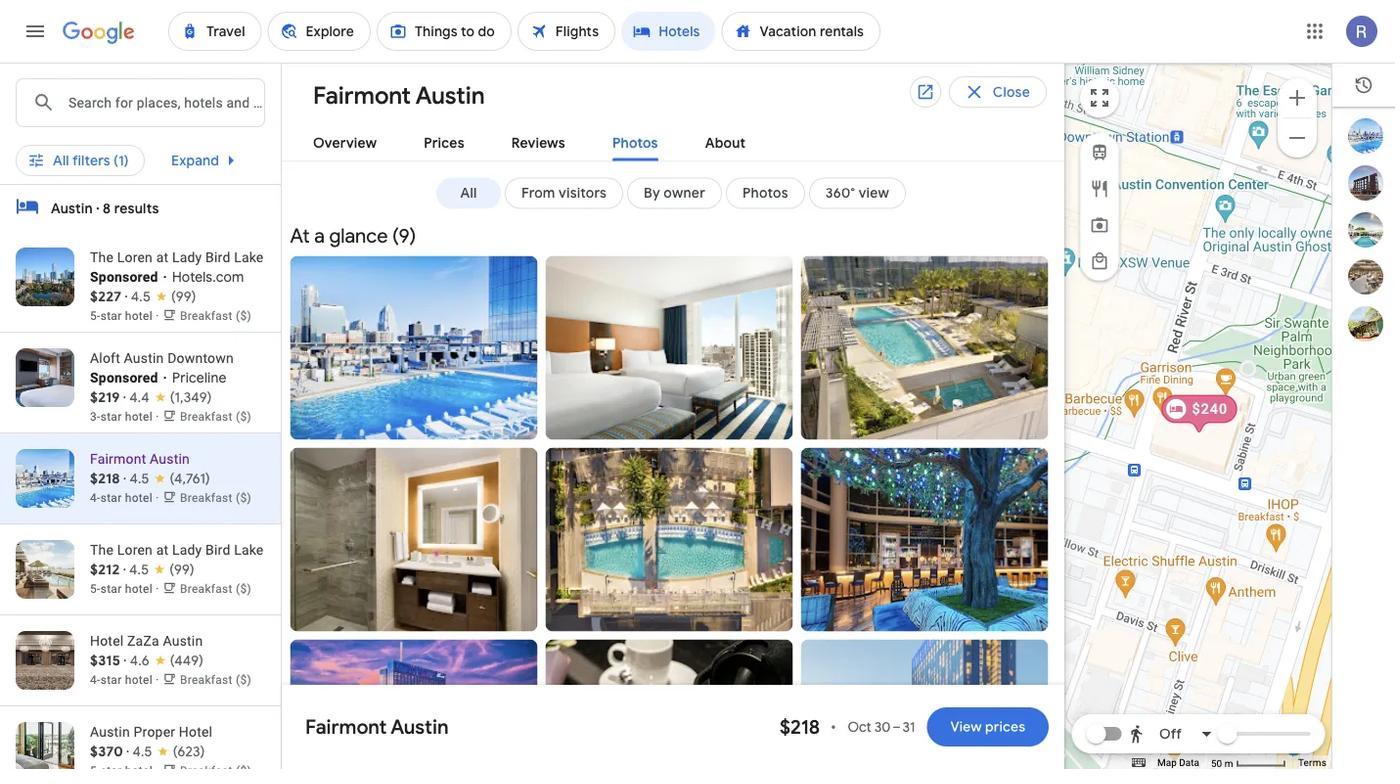 Task type: locate. For each thing, give the bounding box(es) containing it.
all down prices
[[461, 185, 477, 202]]

5- down $227
[[90, 309, 100, 323]]

(1,349)
[[170, 389, 212, 406]]

2 4-star hotel · from the top
[[90, 673, 162, 687]]

hotel · for ·
[[125, 491, 159, 505]]

photos up by
[[613, 135, 658, 152]]

1 vertical spatial sponsored
[[90, 370, 158, 386]]

proper
[[134, 724, 175, 740]]

loren
[[117, 249, 153, 265], [117, 542, 153, 558]]

tab list
[[282, 119, 1065, 162]]

breakfast ($) down "(449)"
[[180, 673, 252, 687]]

photo 1 image
[[290, 256, 538, 440]]

0 vertical spatial bird
[[206, 249, 231, 265]]

4.5 out of 5 stars from 99 reviews image right '$212'
[[129, 560, 194, 580]]

loren up '$212'
[[117, 542, 153, 558]]

the
[[90, 249, 114, 265], [90, 542, 114, 558]]

1 vertical spatial lady
[[172, 542, 202, 558]]

all left filters
[[53, 152, 69, 169]]

breakfast down "(449)"
[[180, 673, 233, 687]]

1 loren from the top
[[117, 249, 153, 265]]

all inside "button"
[[461, 185, 477, 202]]

star down '$212'
[[100, 582, 122, 596]]

(623)
[[173, 743, 205, 761]]

· left 4.5 out of 5 stars from 4,761 reviews image
[[124, 470, 126, 487]]

view prices
[[951, 719, 1026, 736]]

bird inside the loren at lady bird lake sponsored · hotels.com $227 ·
[[206, 249, 231, 265]]

2 5-star hotel · from the top
[[90, 582, 162, 596]]

0 vertical spatial 4-star hotel ·
[[90, 491, 162, 505]]

photos down about
[[743, 185, 789, 202]]

0 vertical spatial loren
[[117, 249, 153, 265]]

star down $227
[[100, 309, 122, 323]]

off
[[1160, 725, 1182, 743]]

2 bird from the top
[[206, 542, 231, 558]]

1 vertical spatial hotel
[[179, 724, 213, 740]]

lady
[[172, 249, 202, 265], [172, 542, 202, 558]]

loren inside the loren at lady bird lake sponsored · hotels.com $227 ·
[[117, 249, 153, 265]]

fairmont austin
[[313, 81, 485, 111], [305, 715, 449, 740]]

0 horizontal spatial hotel
[[90, 633, 124, 649]]

1 4-star hotel · from the top
[[90, 491, 162, 505]]

0 vertical spatial sponsored
[[90, 269, 158, 285]]

recently viewed image
[[1355, 75, 1374, 95]]

expand button
[[148, 137, 266, 184]]

photo 7 image
[[290, 640, 538, 769]]

3 hotel · from the top
[[125, 491, 159, 505]]

(9)
[[393, 224, 416, 249]]

4.5 out of 5 stars from 99 reviews image
[[131, 287, 196, 306], [129, 560, 194, 580]]

2 breakfast ($) from the top
[[180, 410, 252, 424]]

photos
[[613, 135, 658, 152], [743, 185, 789, 202]]

lady up hotels.com
[[172, 249, 202, 265]]

4-
[[90, 491, 100, 505], [90, 673, 100, 687]]

4.5 down 'proper'
[[133, 743, 152, 761]]

main menu image
[[23, 20, 47, 43]]

close
[[993, 83, 1031, 101]]

close button
[[949, 76, 1047, 108]]

4-star hotel · down 4.6
[[90, 673, 162, 687]]

1 vertical spatial lake
[[234, 542, 264, 558]]

data
[[1180, 757, 1200, 769]]

photo 6 image
[[801, 448, 1049, 632]]

bird down "(4,761)"
[[206, 542, 231, 558]]

· left 4.6
[[124, 652, 127, 670]]

oct
[[848, 719, 872, 736]]

1 lake from the top
[[234, 249, 264, 265]]

0 vertical spatial 5-
[[90, 309, 100, 323]]

2 lake from the top
[[234, 542, 264, 558]]

0 horizontal spatial all
[[53, 152, 69, 169]]

2 sponsored from the top
[[90, 370, 158, 386]]

terms link
[[1299, 757, 1327, 769]]

sponsored inside aloft austin downtown sponsored · priceline $219 ·
[[90, 370, 158, 386]]

fairmont
[[313, 81, 411, 111], [90, 451, 146, 467], [305, 715, 387, 740]]

1 4- from the top
[[90, 491, 100, 505]]

photo 4 image
[[290, 448, 538, 632]]

1 vertical spatial 5-
[[90, 582, 100, 596]]

4.5
[[131, 288, 151, 305], [130, 470, 149, 487], [129, 561, 149, 579], [133, 743, 152, 761]]

4 star from the top
[[100, 582, 122, 596]]

1 vertical spatial photos
[[743, 185, 789, 202]]

5 star from the top
[[100, 673, 122, 687]]

results
[[114, 200, 159, 217]]

5-
[[90, 309, 100, 323], [90, 582, 100, 596]]

5-star hotel ·
[[90, 309, 162, 323], [90, 582, 162, 596]]

· inside "austin proper hotel $370 ·"
[[127, 743, 129, 761]]

breakfast ($) down hotels.com
[[180, 309, 252, 323]]

lady inside the loren at lady bird lake sponsored · hotels.com $227 ·
[[172, 249, 202, 265]]

breakfast down (1,349)
[[180, 410, 233, 424]]

· right '$212'
[[123, 561, 126, 579]]

5- down '$212'
[[90, 582, 100, 596]]

austin inside hotel zaza austin $315 ·
[[163, 633, 203, 649]]

all button
[[437, 178, 501, 209]]

bird up hotels.com
[[206, 249, 231, 265]]

breakfast ($) for (99)
[[180, 582, 252, 596]]

· inside the loren at lady bird lake $212 ·
[[123, 561, 126, 579]]

owner
[[664, 185, 706, 202]]

at down 4.5 out of 5 stars from 4,761 reviews image
[[156, 542, 169, 558]]

$315
[[90, 652, 120, 669]]

hotel up $315
[[90, 633, 124, 649]]

bird
[[206, 249, 231, 265], [206, 542, 231, 558]]

all for all filters (1)
[[53, 152, 69, 169]]

bird inside the loren at lady bird lake $212 ·
[[206, 542, 231, 558]]

zaza
[[127, 633, 159, 649]]

priceline
[[172, 369, 227, 387]]

4-star hotel ·
[[90, 491, 162, 505], [90, 673, 162, 687]]

0 vertical spatial hotel
[[90, 633, 124, 649]]

loren for sponsored
[[117, 249, 153, 265]]

1 breakfast ($) from the top
[[180, 309, 252, 323]]

all filters (1)
[[53, 152, 129, 169]]

hotel · down the loren at lady bird lake $212 ·
[[125, 582, 159, 596]]

at down "results"
[[156, 249, 169, 265]]

lady for $212
[[172, 542, 202, 558]]

at for sponsored
[[156, 249, 169, 265]]

loren for $212
[[117, 542, 153, 558]]

star down '$219'
[[100, 410, 122, 424]]

0 vertical spatial the
[[90, 249, 114, 265]]

at
[[156, 249, 169, 265], [156, 542, 169, 558]]

fairmont austin $218 ·
[[90, 451, 190, 487]]

1 vertical spatial 4-star hotel ·
[[90, 673, 162, 687]]

· inside hotel zaza austin $315 ·
[[124, 652, 127, 670]]

4.4
[[130, 389, 150, 406]]

4- for $315
[[90, 673, 100, 687]]

austin inside fairmont austin $218 ·
[[150, 451, 190, 467]]

breakfast for (4,761)
[[180, 491, 233, 505]]

5 hotel · from the top
[[125, 673, 159, 687]]

austin inside aloft austin downtown sponsored · priceline $219 ·
[[124, 350, 164, 366]]

the for $212
[[90, 542, 114, 558]]

lady down "(4,761)"
[[172, 542, 202, 558]]

3 breakfast ($) from the top
[[180, 491, 252, 505]]

(99)
[[171, 288, 196, 305], [170, 561, 194, 579]]

the up $227
[[90, 249, 114, 265]]

star down $315
[[100, 673, 122, 687]]

5 breakfast from the top
[[180, 673, 233, 687]]

list
[[1333, 118, 1396, 342]]

0 vertical spatial at
[[156, 249, 169, 265]]

2 lady from the top
[[172, 542, 202, 558]]

at inside the loren at lady bird lake $212 ·
[[156, 542, 169, 558]]

· right $370
[[127, 743, 129, 761]]

4.5 for $370
[[133, 743, 152, 761]]

map data button
[[1158, 756, 1200, 769]]

1 at from the top
[[156, 249, 169, 265]]

all inside button
[[53, 152, 69, 169]]

hotel ·
[[125, 309, 159, 323], [125, 410, 159, 424], [125, 491, 159, 505], [125, 582, 159, 596], [125, 673, 159, 687]]

2 4- from the top
[[90, 673, 100, 687]]

view larger map image
[[1089, 86, 1112, 110]]

fairmont austin inside heading
[[313, 81, 485, 111]]

1 vertical spatial fairmont austin
[[305, 715, 449, 740]]

0 vertical spatial fairmont austin
[[313, 81, 485, 111]]

lady inside the loren at lady bird lake $212 ·
[[172, 542, 202, 558]]

($) for (4,761)
[[236, 491, 252, 505]]

0 vertical spatial 5-star hotel ·
[[90, 309, 162, 323]]

3 ($) from the top
[[236, 491, 252, 505]]

5-star hotel · down $227
[[90, 309, 162, 323]]

sponsored up 4.4
[[90, 370, 158, 386]]

breakfast ($) down (1,349)
[[180, 410, 252, 424]]

sponsored up $227
[[90, 269, 158, 285]]

star down fairmont austin $218 ·
[[100, 491, 122, 505]]

1 horizontal spatial photos
[[743, 185, 789, 202]]

about
[[705, 135, 746, 152]]

at
[[290, 224, 310, 249]]

1 vertical spatial all
[[461, 185, 477, 202]]

4- down $315
[[90, 673, 100, 687]]

2 hotel · from the top
[[125, 410, 159, 424]]

1 vertical spatial 5-star hotel ·
[[90, 582, 162, 596]]

breakfast down hotels.com
[[180, 309, 233, 323]]

the inside the loren at lady bird lake $212 ·
[[90, 542, 114, 558]]

4 hotel · from the top
[[125, 582, 159, 596]]

star
[[100, 309, 122, 323], [100, 410, 122, 424], [100, 491, 122, 505], [100, 582, 122, 596], [100, 673, 122, 687]]

4.5 right '$212'
[[129, 561, 149, 579]]

0 vertical spatial lake
[[234, 249, 264, 265]]

hotel
[[90, 633, 124, 649], [179, 724, 213, 740]]

hotel up (623)
[[179, 724, 213, 740]]

4-star hotel · for 4.6
[[90, 673, 162, 687]]

hotel zaza austin $315 ·
[[90, 633, 203, 670]]

expand
[[171, 152, 219, 169]]

from visitors button
[[505, 178, 624, 209]]

prices
[[986, 719, 1026, 736]]

4 ($) from the top
[[236, 582, 252, 596]]

1 vertical spatial 4-
[[90, 673, 100, 687]]

overview
[[313, 135, 377, 152]]

$218 left • at the right bottom of the page
[[780, 715, 820, 740]]

lake for sponsored
[[234, 249, 264, 265]]

4-star hotel · for 4.5
[[90, 491, 162, 505]]

filters
[[72, 152, 110, 169]]

· left hotels.com
[[163, 269, 167, 285]]

5-star hotel · down '$212'
[[90, 582, 162, 596]]

sponsored
[[90, 269, 158, 285], [90, 370, 158, 386]]

2 star from the top
[[100, 410, 122, 424]]

at inside the loren at lady bird lake sponsored · hotels.com $227 ·
[[156, 249, 169, 265]]

(449)
[[170, 652, 204, 670]]

1 bird from the top
[[206, 249, 231, 265]]

3 star from the top
[[100, 491, 122, 505]]

breakfast ($)
[[180, 309, 252, 323], [180, 410, 252, 424], [180, 491, 252, 505], [180, 582, 252, 596], [180, 673, 252, 687]]

1 vertical spatial bird
[[206, 542, 231, 558]]

·
[[163, 269, 167, 285], [125, 288, 128, 305], [163, 370, 167, 386], [123, 389, 126, 406], [124, 470, 126, 487], [123, 561, 126, 579], [124, 652, 127, 670], [127, 743, 129, 761]]

hotel · down 4.4
[[125, 410, 159, 424]]

(99) right '$212'
[[170, 561, 194, 579]]

loren inside the loren at lady bird lake $212 ·
[[117, 542, 153, 558]]

austin proper hotel $370 ·
[[90, 724, 213, 761]]

4 breakfast from the top
[[180, 582, 233, 596]]

1 vertical spatial fairmont
[[90, 451, 146, 467]]

1 lady from the top
[[172, 249, 202, 265]]

tab list containing overview
[[282, 119, 1065, 162]]

photo 5 image
[[546, 448, 793, 632]]

fairmont inside fairmont austin $218 ·
[[90, 451, 146, 467]]

visitors
[[559, 185, 607, 202]]

breakfast
[[180, 309, 233, 323], [180, 410, 233, 424], [180, 491, 233, 505], [180, 582, 233, 596], [180, 673, 233, 687]]

all
[[53, 152, 69, 169], [461, 185, 477, 202]]

all filters (1) button
[[16, 137, 145, 184]]

4.5 left "(4,761)"
[[130, 470, 149, 487]]

4.5 for lady
[[129, 561, 149, 579]]

4-star hotel · down fairmont austin $218 ·
[[90, 491, 162, 505]]

2 at from the top
[[156, 542, 169, 558]]

fairmont austin heading
[[298, 78, 485, 112]]

austin
[[416, 81, 485, 111], [124, 350, 164, 366], [150, 451, 190, 467], [163, 633, 203, 649], [391, 715, 449, 740], [90, 724, 130, 740]]

breakfast ($) down the loren at lady bird lake $212 ·
[[180, 582, 252, 596]]

1 vertical spatial at
[[156, 542, 169, 558]]

4 breakfast ($) from the top
[[180, 582, 252, 596]]

1 horizontal spatial hotel
[[179, 724, 213, 740]]

hotel · down fairmont austin $218 ·
[[125, 491, 159, 505]]

0 vertical spatial fairmont
[[313, 81, 411, 111]]

1 sponsored from the top
[[90, 269, 158, 285]]

3 breakfast from the top
[[180, 491, 233, 505]]

the up '$212'
[[90, 542, 114, 558]]

4.5 out of 5 stars from 99 reviews image down hotels.com
[[131, 287, 196, 306]]

$218
[[90, 470, 120, 487], [780, 715, 820, 740]]

lake inside the loren at lady bird lake sponsored · hotels.com $227 ·
[[234, 249, 264, 265]]

breakfast down "(4,761)"
[[180, 491, 233, 505]]

1 vertical spatial loren
[[117, 542, 153, 558]]

breakfast down the loren at lady bird lake $212 ·
[[180, 582, 233, 596]]

the inside the loren at lady bird lake sponsored · hotels.com $227 ·
[[90, 249, 114, 265]]

lake inside the loren at lady bird lake $212 ·
[[234, 542, 264, 558]]

2 loren from the top
[[117, 542, 153, 558]]

lake
[[234, 249, 264, 265], [234, 542, 264, 558]]

0 vertical spatial $218
[[90, 470, 120, 487]]

($)
[[236, 309, 252, 323], [236, 410, 252, 424], [236, 491, 252, 505], [236, 582, 252, 596], [236, 673, 252, 687]]

1 horizontal spatial all
[[461, 185, 477, 202]]

0 horizontal spatial photos
[[613, 135, 658, 152]]

aloft
[[90, 350, 120, 366]]

0 vertical spatial 4-
[[90, 491, 100, 505]]

breakfast for (449)
[[180, 673, 233, 687]]

breakfast ($) down "(4,761)"
[[180, 491, 252, 505]]

1 the from the top
[[90, 249, 114, 265]]

austin inside heading
[[416, 81, 485, 111]]

5 ($) from the top
[[236, 673, 252, 687]]

1 vertical spatial $218
[[780, 715, 820, 740]]

0 vertical spatial lady
[[172, 249, 202, 265]]

hotel · down the loren at lady bird lake sponsored · hotels.com $227 ·
[[125, 309, 159, 323]]

photo 8 image
[[546, 640, 793, 769]]

0 horizontal spatial $218
[[90, 470, 120, 487]]

hotel · down 4.6
[[125, 673, 159, 687]]

photo 3 image
[[801, 256, 1049, 440]]

4- down fairmont austin $218 ·
[[90, 491, 100, 505]]

sponsored inside the loren at lady bird lake sponsored · hotels.com $227 ·
[[90, 269, 158, 285]]

5 breakfast ($) from the top
[[180, 673, 252, 687]]

$218 down 3-
[[90, 470, 120, 487]]

breakfast ($) for (4,761)
[[180, 491, 252, 505]]

(99) down hotels.com
[[171, 288, 196, 305]]

1 vertical spatial the
[[90, 542, 114, 558]]

loren down "results"
[[117, 249, 153, 265]]

(4,761)
[[170, 470, 210, 487]]

a
[[314, 224, 325, 249]]

3-star hotel ·
[[90, 410, 162, 424]]

2 the from the top
[[90, 542, 114, 558]]

0 vertical spatial all
[[53, 152, 69, 169]]



Task type: describe. For each thing, give the bounding box(es) containing it.
downtown
[[168, 350, 234, 366]]

4.5 out of 5 stars from 4,761 reviews image
[[130, 469, 210, 488]]

$218 inside fairmont austin $218 ·
[[90, 470, 120, 487]]

all for all
[[461, 185, 477, 202]]

photos button
[[726, 178, 805, 209]]

view prices button
[[927, 704, 1049, 751]]

view
[[859, 185, 890, 202]]

360° view button
[[809, 178, 906, 209]]

the loren at lady bird lake $212 ·
[[90, 542, 264, 579]]

($) for (449)
[[236, 673, 252, 687]]

star for $315
[[100, 673, 122, 687]]

(1)
[[114, 152, 129, 169]]

Search for places, hotels and more text field
[[68, 79, 264, 126]]

glance
[[329, 224, 388, 249]]

4.6 out of 5 stars from 449 reviews image
[[130, 651, 204, 671]]

2 5- from the top
[[90, 582, 100, 596]]

4- for ·
[[90, 491, 100, 505]]

bird for $212
[[206, 542, 231, 558]]

$240
[[1193, 401, 1229, 417]]

by owner
[[644, 185, 706, 202]]

at for $212
[[156, 542, 169, 558]]

terms
[[1299, 757, 1327, 769]]

zoom out map image
[[1286, 126, 1310, 150]]

360° view
[[826, 185, 890, 202]]

by
[[644, 185, 661, 202]]

from visitors
[[522, 185, 607, 202]]

austin · 8 results
[[51, 200, 159, 217]]

reviews
[[512, 135, 566, 152]]

austin · 8
[[51, 200, 111, 217]]

hotels.com
[[172, 268, 244, 286]]

1 vertical spatial 4.5 out of 5 stars from 99 reviews image
[[129, 560, 194, 580]]

lady for sponsored
[[172, 249, 202, 265]]

austin · 8 results heading
[[51, 197, 159, 220]]

4.5 for ·
[[130, 470, 149, 487]]

1 horizontal spatial $218
[[780, 715, 820, 740]]

3-
[[90, 410, 100, 424]]

view
[[951, 719, 982, 736]]

recently viewed element
[[1333, 64, 1396, 107]]

2 breakfast from the top
[[180, 410, 233, 424]]

2 vertical spatial fairmont
[[305, 715, 387, 740]]

aloft austin downtown sponsored · priceline $219 ·
[[90, 350, 234, 406]]

1 hotel · from the top
[[125, 309, 159, 323]]

· up 4.4 out of 5 stars from 1,349 reviews image
[[163, 370, 167, 386]]

4.5 right $227
[[131, 288, 151, 305]]

map
[[1158, 757, 1177, 769]]

360°
[[826, 185, 856, 202]]

map region
[[1049, 0, 1396, 769]]

photo 2 image
[[546, 256, 793, 440]]

lake for $212
[[234, 542, 264, 558]]

prices
[[424, 135, 465, 152]]

off button
[[1124, 711, 1220, 758]]

map data
[[1158, 757, 1200, 769]]

oct 30 – 31
[[848, 719, 916, 736]]

hotel · for lady
[[125, 582, 159, 596]]

zoom in map image
[[1286, 86, 1310, 109]]

at a glance (9)
[[290, 224, 416, 249]]

austin inside "austin proper hotel $370 ·"
[[90, 724, 130, 740]]

the loren at lady bird lake sponsored · hotels.com $227 ·
[[90, 249, 264, 305]]

hotel inside hotel zaza austin $315 ·
[[90, 633, 124, 649]]

· left 4.4
[[123, 389, 126, 406]]

keyboard shortcuts image
[[1132, 759, 1146, 768]]

the for sponsored
[[90, 249, 114, 265]]

· inside fairmont austin $218 ·
[[124, 470, 126, 487]]

star for lady
[[100, 582, 122, 596]]

photo 9 image
[[801, 640, 1049, 769]]

hotel inside "austin proper hotel $370 ·"
[[179, 724, 213, 740]]

bird for sponsored
[[206, 249, 231, 265]]

•
[[831, 719, 836, 736]]

$212
[[90, 561, 120, 578]]

by owner button
[[628, 178, 722, 209]]

· right $227
[[125, 288, 128, 305]]

fairmont inside heading
[[313, 81, 411, 111]]

4.6
[[130, 652, 150, 670]]

1 5- from the top
[[90, 309, 100, 323]]

from
[[522, 185, 556, 202]]

0 vertical spatial photos
[[613, 135, 658, 152]]

hotel · for $315
[[125, 673, 159, 687]]

$370
[[90, 743, 123, 760]]

breakfast for (99)
[[180, 582, 233, 596]]

1 vertical spatial (99)
[[170, 561, 194, 579]]

4.5 out of 5 stars from 623 reviews image
[[133, 742, 205, 762]]

breakfast ($) for (449)
[[180, 673, 252, 687]]

0 vertical spatial 4.5 out of 5 stars from 99 reviews image
[[131, 287, 196, 306]]

$219
[[90, 389, 120, 406]]

($) for (99)
[[236, 582, 252, 596]]

$227
[[90, 288, 122, 305]]

0 vertical spatial (99)
[[171, 288, 196, 305]]

photos inside button
[[743, 185, 789, 202]]

1 star from the top
[[100, 309, 122, 323]]

1 5-star hotel · from the top
[[90, 309, 162, 323]]

open fairmont austin in a new tab. image
[[917, 83, 935, 101]]

4.4 out of 5 stars from 1,349 reviews image
[[130, 388, 212, 407]]

$240 link
[[1162, 395, 1238, 435]]

star for ·
[[100, 491, 122, 505]]

1 ($) from the top
[[236, 309, 252, 323]]

1 breakfast from the top
[[180, 309, 233, 323]]

2 ($) from the top
[[236, 410, 252, 424]]

30 – 31
[[875, 719, 916, 736]]



Task type: vqa. For each thing, say whether or not it's contained in the screenshot.
Google
no



